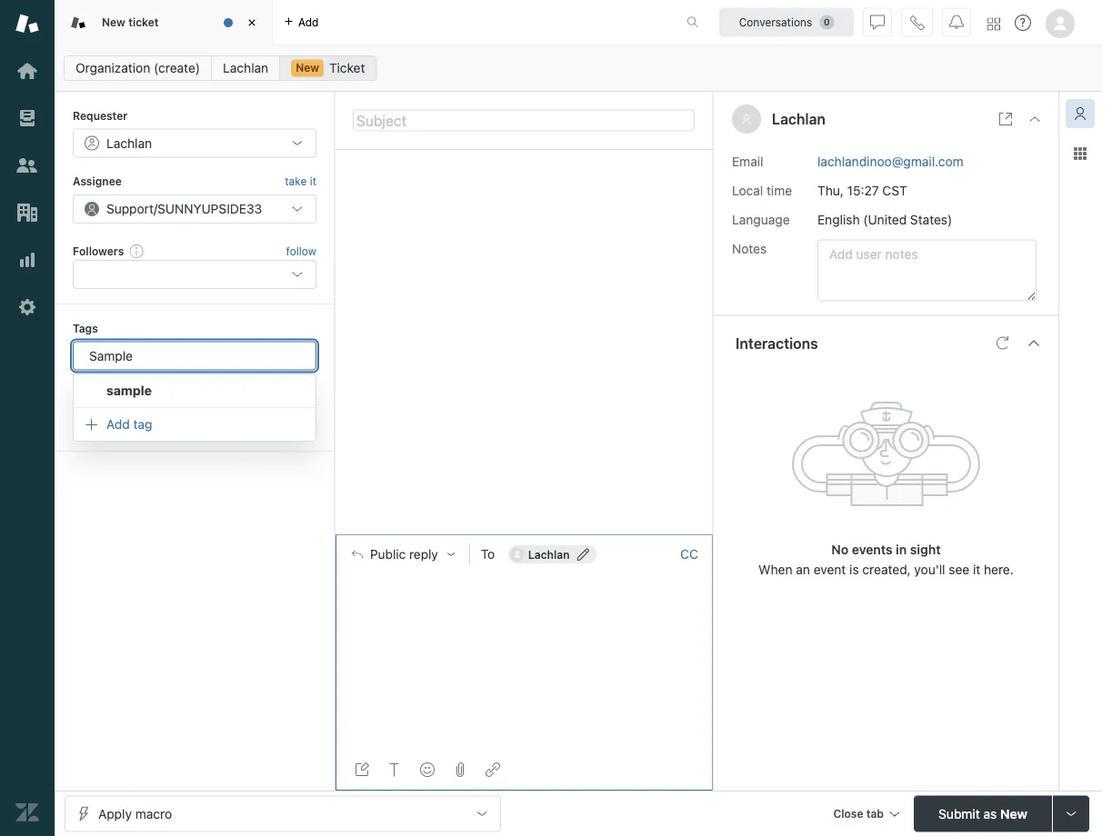 Task type: describe. For each thing, give the bounding box(es) containing it.
add attachment image
[[453, 763, 468, 778]]

lachlan inside requester element
[[106, 135, 152, 150]]

close image inside the 'new ticket' tab
[[243, 14, 261, 32]]

displays possible ticket submission types image
[[1064, 807, 1079, 822]]

views image
[[15, 106, 39, 130]]

an
[[796, 562, 811, 577]]

time
[[767, 183, 793, 198]]

take it button
[[285, 172, 317, 191]]

tab
[[867, 808, 884, 821]]

info on adding followers image
[[129, 244, 144, 258]]

public reply button
[[336, 536, 469, 574]]

secondary element
[[55, 50, 1103, 86]]

thu,
[[818, 183, 844, 198]]

add button
[[273, 0, 330, 45]]

tags
[[73, 322, 98, 335]]

ticket
[[329, 60, 365, 76]]

15:27
[[848, 183, 879, 198]]

customer context image
[[1074, 106, 1088, 121]]

Add user notes text field
[[818, 240, 1037, 302]]

(united
[[864, 212, 907, 227]]

1 horizontal spatial close image
[[1028, 112, 1043, 126]]

close tab button
[[825, 796, 907, 836]]

get started image
[[15, 59, 39, 83]]

ticket
[[128, 16, 159, 28]]

view more details image
[[999, 112, 1013, 126]]

assignee element
[[73, 195, 317, 224]]

get help image
[[1015, 15, 1032, 31]]

follow button
[[286, 243, 317, 259]]

interactions
[[736, 335, 818, 352]]

insert emojis image
[[420, 763, 435, 778]]

conversations button
[[720, 8, 854, 37]]

format text image
[[388, 763, 402, 778]]

notifications image
[[950, 15, 964, 30]]

organization (create)
[[76, 60, 200, 76]]

submit as new
[[939, 807, 1028, 822]]

notes
[[732, 241, 767, 256]]

organizations image
[[15, 201, 39, 225]]

take it
[[285, 175, 317, 188]]

minimize composer image
[[517, 528, 531, 542]]

created,
[[863, 562, 911, 577]]

- button
[[73, 408, 186, 437]]

cc button
[[680, 547, 699, 563]]

public reply
[[370, 547, 438, 562]]

cc
[[681, 547, 699, 562]]

add link (cmd k) image
[[486, 763, 500, 778]]

event
[[814, 562, 846, 577]]

main element
[[0, 0, 55, 837]]

english
[[818, 212, 860, 227]]

priority
[[204, 388, 243, 401]]

cst
[[883, 183, 908, 198]]

zendesk support image
[[15, 12, 39, 35]]

public
[[370, 547, 406, 562]]

new for new
[[296, 61, 319, 74]]

no
[[832, 542, 849, 557]]

add
[[298, 16, 319, 29]]

add tag
[[106, 417, 152, 432]]

Tags field
[[86, 347, 299, 365]]

Subject field
[[353, 110, 695, 131]]



Task type: locate. For each thing, give the bounding box(es) containing it.
new inside secondary element
[[296, 61, 319, 74]]

0 vertical spatial new
[[102, 16, 126, 28]]

1 vertical spatial new
[[296, 61, 319, 74]]

requester
[[73, 109, 128, 122]]

as
[[984, 807, 997, 822]]

follow
[[286, 245, 317, 257]]

apply macro
[[98, 807, 172, 822]]

lachlan link
[[211, 55, 280, 81]]

new for new ticket
[[102, 16, 126, 28]]

lachlan
[[223, 60, 269, 76], [772, 111, 826, 128], [106, 135, 152, 150], [528, 549, 570, 561]]

close image right view more details image
[[1028, 112, 1043, 126]]

thu, 15:27 cst
[[818, 183, 908, 198]]

no events in sight when an event is created, you'll see it here.
[[759, 542, 1014, 577]]

tabs tab list
[[55, 0, 668, 45]]

lachlandinoo@gmail.com image
[[510, 548, 525, 562]]

-
[[85, 414, 90, 429]]

lachlan down requester
[[106, 135, 152, 150]]

add
[[106, 417, 130, 432]]

zendesk image
[[15, 801, 39, 825]]

zendesk products image
[[988, 18, 1001, 30]]

in
[[896, 542, 907, 557]]

local time
[[732, 183, 793, 198]]

new ticket tab
[[55, 0, 273, 45]]

to
[[481, 547, 495, 562]]

macro
[[135, 807, 172, 822]]

type
[[73, 388, 99, 401]]

0 vertical spatial close image
[[243, 14, 261, 32]]

it
[[310, 175, 317, 188], [973, 562, 981, 577]]

0 horizontal spatial it
[[310, 175, 317, 188]]

customers image
[[15, 154, 39, 177]]

take
[[285, 175, 307, 188]]

see
[[949, 562, 970, 577]]

tags list box
[[73, 374, 317, 442]]

user image
[[741, 114, 752, 125], [743, 115, 751, 124]]

(create)
[[154, 60, 200, 76]]

it inside no events in sight when an event is created, you'll see it here.
[[973, 562, 981, 577]]

button displays agent's chat status as invisible. image
[[871, 15, 885, 30]]

tag
[[133, 417, 152, 432]]

email
[[732, 154, 764, 169]]

lachlan right lachlandinoo@gmail.com icon
[[528, 549, 570, 561]]

language
[[732, 212, 790, 227]]

close image
[[243, 14, 261, 32], [1028, 112, 1043, 126]]

lachlan inside secondary element
[[223, 60, 269, 76]]

0 horizontal spatial new
[[102, 16, 126, 28]]

here.
[[984, 562, 1014, 577]]

followers element
[[73, 260, 317, 289]]

submit
[[939, 807, 980, 822]]

organization
[[76, 60, 150, 76]]

sight
[[910, 542, 941, 557]]

reporting image
[[15, 248, 39, 272]]

is
[[850, 562, 859, 577]]

lachlandinoo@gmail.com
[[818, 154, 964, 169]]

new
[[102, 16, 126, 28], [296, 61, 319, 74], [1001, 807, 1028, 822]]

lachlan up the time
[[772, 111, 826, 128]]

sample
[[106, 384, 152, 399]]

close image up lachlan link
[[243, 14, 261, 32]]

assignee
[[73, 175, 122, 188]]

sunnyupside33
[[157, 201, 262, 216]]

you'll
[[915, 562, 946, 577]]

new ticket
[[102, 16, 159, 28]]

apps image
[[1074, 146, 1088, 161]]

admin image
[[15, 296, 39, 319]]

1 vertical spatial close image
[[1028, 112, 1043, 126]]

new inside tab
[[102, 16, 126, 28]]

english (united states)
[[818, 212, 953, 227]]

1 horizontal spatial it
[[973, 562, 981, 577]]

close
[[834, 808, 864, 821]]

Public reply composer text field
[[344, 574, 705, 612]]

requester element
[[73, 129, 317, 158]]

1 vertical spatial it
[[973, 562, 981, 577]]

0 horizontal spatial close image
[[243, 14, 261, 32]]

draft mode image
[[355, 763, 369, 778]]

when
[[759, 562, 793, 577]]

it right take on the top left of the page
[[310, 175, 317, 188]]

followers
[[73, 245, 124, 257]]

add tag option
[[74, 412, 316, 438]]

apply
[[98, 807, 132, 822]]

it right see
[[973, 562, 981, 577]]

lachlan right (create)
[[223, 60, 269, 76]]

2 horizontal spatial new
[[1001, 807, 1028, 822]]

organization (create) button
[[64, 55, 212, 81]]

reply
[[409, 547, 438, 562]]

/
[[154, 201, 157, 216]]

edit user image
[[577, 549, 590, 561]]

close tab
[[834, 808, 884, 821]]

it inside button
[[310, 175, 317, 188]]

support
[[106, 201, 154, 216]]

local
[[732, 183, 763, 198]]

0 vertical spatial it
[[310, 175, 317, 188]]

conversations
[[739, 16, 813, 29]]

1 horizontal spatial new
[[296, 61, 319, 74]]

2 vertical spatial new
[[1001, 807, 1028, 822]]

events
[[852, 542, 893, 557]]

states)
[[911, 212, 953, 227]]

support / sunnyupside33
[[106, 201, 262, 216]]



Task type: vqa. For each thing, say whether or not it's contained in the screenshot.
the Draft mode image on the left of the page
yes



